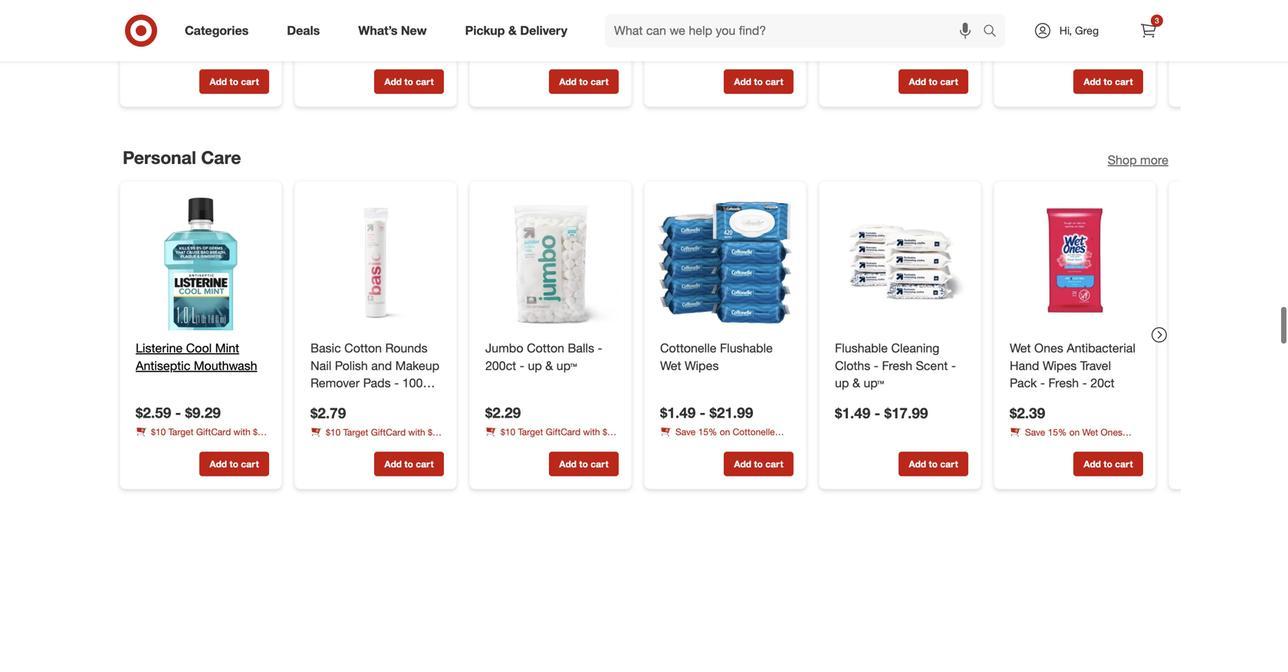 Task type: locate. For each thing, give the bounding box(es) containing it.
0 vertical spatial up™
[[557, 375, 577, 390]]

flushable inside cottonelle flushable wet wipes
[[720, 357, 773, 372]]

what's
[[358, 23, 398, 38]]

0 horizontal spatial up
[[319, 410, 333, 425]]

basic cotton rounds nail polish and makeup remover pads - 100ct - up & up™ link
[[311, 356, 441, 425]]

1 horizontal spatial ones
[[1101, 443, 1123, 454]]

- right 200ct
[[520, 375, 525, 390]]

&
[[509, 23, 517, 38], [546, 375, 553, 390], [853, 392, 861, 407], [336, 410, 344, 425], [513, 456, 519, 467], [338, 456, 344, 468]]

new
[[401, 23, 427, 38]]

up™ inside the 'basic cotton rounds nail polish and makeup remover pads - 100ct - up & up™ $2.79 $10 target giftcard with $40 health & beauty purchase'
[[348, 410, 368, 425]]

0 horizontal spatial wet
[[660, 375, 682, 390]]

0 vertical spatial ones
[[1035, 357, 1064, 372]]

1 horizontal spatial up™
[[557, 375, 577, 390]]

$7.99 - $18.99
[[311, 47, 404, 65]]

0 horizontal spatial flushable
[[720, 357, 773, 372]]

$3.89 for $3.89 - $9.79
[[486, 47, 521, 65]]

& inside jumbo cotton balls - 200ct - up & up™
[[546, 375, 553, 390]]

1 horizontal spatial giftcard
[[546, 442, 581, 454]]

deals link
[[274, 14, 339, 48]]

health down $2.29
[[486, 456, 511, 467]]

wet
[[1010, 357, 1031, 372], [660, 375, 682, 390], [1083, 443, 1099, 454]]

cart
[[241, 92, 259, 103], [416, 92, 434, 103], [591, 92, 609, 103], [766, 92, 784, 103], [941, 92, 959, 103], [1116, 92, 1134, 103], [241, 475, 259, 486], [416, 475, 434, 486], [591, 475, 609, 486], [766, 475, 784, 486], [941, 475, 959, 486], [1116, 475, 1134, 486]]

0 vertical spatial wet
[[1010, 357, 1031, 372]]

0 horizontal spatial ones
[[1035, 357, 1064, 372]]

cotton inside the 'basic cotton rounds nail polish and makeup remover pads - 100ct - up & up™ $2.79 $10 target giftcard with $40 health & beauty purchase'
[[345, 357, 382, 372]]

0 horizontal spatial purchase
[[378, 456, 416, 468]]

cottonelle flushable wet wipes image
[[657, 210, 794, 347], [657, 210, 794, 347]]

ones inside $2.39 save 15% on wet ones wipes
[[1101, 443, 1123, 454]]

1 vertical spatial ones
[[1101, 443, 1123, 454]]

cotton inside jumbo cotton balls - 200ct - up & up™
[[527, 357, 565, 372]]

search button
[[977, 14, 1013, 51]]

jumbo cotton balls - 200ct - up & up™ image
[[483, 210, 619, 347], [483, 210, 619, 347]]

listerine cool mint antiseptic mouthwash
[[136, 357, 257, 390]]

0 horizontal spatial health
[[311, 456, 336, 468]]

mouthwash
[[194, 375, 257, 390]]

0 horizontal spatial $10 target giftcard with $40 health & beauty purchase button
[[311, 442, 444, 468]]

1 horizontal spatial wet
[[1010, 357, 1031, 372]]

target down $2.29
[[518, 442, 543, 454]]

0 horizontal spatial cotton
[[345, 357, 382, 372]]

fresh left 20ct
[[1049, 392, 1079, 407]]

wet ones antibacterial hand wipes travel pack - fresh - 20ct image
[[1007, 210, 1144, 347], [1007, 210, 1144, 347]]

health
[[486, 456, 511, 467], [311, 456, 336, 468]]

cottonelle flushable wet wipes link
[[660, 356, 791, 391]]

up™ inside jumbo cotton balls - 200ct - up & up™
[[557, 375, 577, 390]]

with
[[583, 442, 600, 454], [408, 443, 426, 454]]

nail
[[311, 375, 332, 390]]

0 horizontal spatial $40
[[428, 443, 443, 454]]

health inside $2.29 $10 target giftcard with $40 health & beauty purchase
[[486, 456, 511, 467]]

personal care
[[123, 163, 241, 184]]

$10 target giftcard with $40 health & beauty purchase button
[[486, 442, 619, 467], [311, 442, 444, 468]]

listerine cool mint antiseptic mouthwash image
[[133, 210, 269, 347], [133, 210, 269, 347]]

flushable inside flushable cleaning cloths - fresh scent - up & up™
[[835, 357, 888, 372]]

1 horizontal spatial $3.89
[[660, 47, 696, 65]]

save
[[1026, 443, 1046, 454]]

wipes
[[1010, 456, 1035, 468]]

$10 target giftcard with $40 health & beauty purchase button for $2.29
[[486, 442, 619, 467]]

0 horizontal spatial giftcard
[[371, 443, 406, 454]]

2 wipes from the left
[[1043, 375, 1077, 390]]

& inside flushable cleaning cloths - fresh scent - up & up™
[[853, 392, 861, 407]]

1 vertical spatial up™
[[864, 392, 885, 407]]

pickup & delivery link
[[452, 14, 587, 48]]

1 vertical spatial up
[[835, 392, 849, 407]]

0 vertical spatial fresh
[[882, 375, 913, 390]]

wet inside $2.39 save 15% on wet ones wipes
[[1083, 443, 1099, 454]]

cotton up "polish"
[[345, 357, 382, 372]]

mint
[[215, 357, 239, 372]]

$40
[[603, 442, 618, 454], [428, 443, 443, 454]]

2 horizontal spatial up
[[835, 392, 849, 407]]

giftcard inside the 'basic cotton rounds nail polish and makeup remover pads - 100ct - up & up™ $2.79 $10 target giftcard with $40 health & beauty purchase'
[[371, 443, 406, 454]]

2 horizontal spatial up™
[[864, 392, 885, 407]]

wipes inside cottonelle flushable wet wipes
[[685, 375, 719, 390]]

2 flushable from the left
[[835, 357, 888, 372]]

1 flushable from the left
[[720, 357, 773, 372]]

with inside the 'basic cotton rounds nail polish and makeup remover pads - 100ct - up & up™ $2.79 $10 target giftcard with $40 health & beauty purchase'
[[408, 443, 426, 454]]

wipes inside wet ones antibacterial hand wipes travel pack - fresh - 20ct
[[1043, 375, 1077, 390]]

- right cloths
[[874, 375, 879, 390]]

jumbo
[[486, 357, 524, 372]]

add
[[210, 92, 227, 103], [385, 92, 402, 103], [559, 92, 577, 103], [734, 92, 752, 103], [909, 92, 927, 103], [1084, 92, 1102, 103], [210, 475, 227, 486], [385, 475, 402, 486], [559, 475, 577, 486], [734, 475, 752, 486], [909, 475, 927, 486], [1084, 475, 1102, 486]]

basic cotton rounds nail polish and makeup remover pads - 100ct - up & up™ image
[[308, 210, 444, 347], [308, 210, 444, 347]]

$1.00
[[1010, 47, 1046, 65]]

1 vertical spatial wet
[[660, 375, 682, 390]]

$40 inside the 'basic cotton rounds nail polish and makeup remover pads - 100ct - up & up™ $2.79 $10 target giftcard with $40 health & beauty purchase'
[[428, 443, 443, 454]]

rounds
[[385, 357, 428, 372]]

$0.99
[[136, 47, 171, 65]]

1 horizontal spatial fresh
[[1049, 392, 1079, 407]]

$3.89
[[486, 47, 521, 65], [660, 47, 696, 65]]

- left $9.79
[[525, 47, 531, 65]]

1 wipes from the left
[[685, 375, 719, 390]]

flushable cleaning cloths - fresh scent - up & up™ image
[[832, 210, 969, 347], [832, 210, 969, 347]]

beauty
[[522, 456, 550, 467], [347, 456, 375, 468]]

cotton left balls
[[527, 357, 565, 372]]

cotton
[[345, 357, 382, 372], [527, 357, 565, 372]]

fresh
[[882, 375, 913, 390], [1049, 392, 1079, 407]]

hand
[[1010, 375, 1040, 390]]

to
[[230, 92, 239, 103], [405, 92, 413, 103], [579, 92, 588, 103], [754, 92, 763, 103], [929, 92, 938, 103], [1104, 92, 1113, 103], [230, 475, 239, 486], [405, 475, 413, 486], [579, 475, 588, 486], [754, 475, 763, 486], [929, 475, 938, 486], [1104, 475, 1113, 486]]

purchase inside the 'basic cotton rounds nail polish and makeup remover pads - 100ct - up & up™ $2.79 $10 target giftcard with $40 health & beauty purchase'
[[378, 456, 416, 468]]

0 horizontal spatial with
[[408, 443, 426, 454]]

flushable up cloths
[[835, 357, 888, 372]]

2 vertical spatial wet
[[1083, 443, 1099, 454]]

2 vertical spatial up
[[319, 410, 333, 425]]

wipes right "hand"
[[1043, 375, 1077, 390]]

2 cotton from the left
[[527, 357, 565, 372]]

1 horizontal spatial $10
[[501, 442, 516, 454]]

& down $2.29
[[513, 456, 519, 467]]

2 horizontal spatial wet
[[1083, 443, 1099, 454]]

add to cart button
[[199, 85, 269, 110], [374, 85, 444, 110], [549, 85, 619, 110], [724, 85, 794, 110], [899, 85, 969, 110], [1074, 85, 1144, 110], [199, 468, 269, 493], [374, 468, 444, 493], [549, 468, 619, 493], [724, 468, 794, 493], [899, 468, 969, 493], [1074, 468, 1144, 493]]

wet right on
[[1083, 443, 1099, 454]]

target inside the 'basic cotton rounds nail polish and makeup remover pads - 100ct - up & up™ $2.79 $10 target giftcard with $40 health & beauty purchase'
[[343, 443, 369, 454]]

$9.79
[[535, 47, 571, 65]]

$7.99
[[311, 47, 346, 65]]

0 horizontal spatial target
[[343, 443, 369, 454]]

1 horizontal spatial up
[[528, 375, 542, 390]]

up down remover on the bottom left of the page
[[319, 410, 333, 425]]

ones right on
[[1101, 443, 1123, 454]]

wet up "hand"
[[1010, 357, 1031, 372]]

$10 target giftcard with $40 health & beauty purchase button down $2.29
[[486, 442, 619, 467]]

1 cotton from the left
[[345, 357, 382, 372]]

pickup & delivery
[[465, 23, 568, 38]]

health down $2.79
[[311, 456, 336, 468]]

wipes down the cottonelle
[[685, 375, 719, 390]]

1 horizontal spatial flushable
[[835, 357, 888, 372]]

1 horizontal spatial beauty
[[522, 456, 550, 467]]

0 horizontal spatial fresh
[[882, 375, 913, 390]]

flushable right the cottonelle
[[720, 357, 773, 372]]

& inside $2.29 $10 target giftcard with $40 health & beauty purchase
[[513, 456, 519, 467]]

1 horizontal spatial purchase
[[552, 456, 591, 467]]

up™ down pads
[[348, 410, 368, 425]]

giftcard down pads
[[371, 443, 406, 454]]

20ct
[[1091, 392, 1115, 407]]

wipes
[[685, 375, 719, 390], [1043, 375, 1077, 390]]

beauty inside $2.29 $10 target giftcard with $40 health & beauty purchase
[[522, 456, 550, 467]]

purchase
[[552, 456, 591, 467], [378, 456, 416, 468]]

and
[[371, 375, 392, 390]]

$10 target giftcard with $40 health & beauty purchase button down $2.79
[[311, 442, 444, 468]]

What can we help you find? suggestions appear below search field
[[605, 14, 987, 48]]

up™
[[557, 375, 577, 390], [864, 392, 885, 407], [348, 410, 368, 425]]

jumbo cotton balls - 200ct - up & up™
[[486, 357, 603, 390]]

antiseptic
[[136, 375, 190, 390]]

1 horizontal spatial $40
[[603, 442, 618, 454]]

1 horizontal spatial cotton
[[527, 357, 565, 372]]

1 horizontal spatial with
[[583, 442, 600, 454]]

-
[[350, 47, 356, 65], [525, 47, 531, 65], [598, 357, 603, 372], [520, 375, 525, 390], [874, 375, 879, 390], [952, 375, 957, 390], [394, 392, 399, 407], [1041, 392, 1046, 407], [1083, 392, 1088, 407], [311, 410, 315, 425], [175, 420, 181, 438], [700, 420, 706, 438]]

ones
[[1035, 357, 1064, 372], [1101, 443, 1123, 454]]

2 $3.89 from the left
[[660, 47, 696, 65]]

1 horizontal spatial health
[[486, 456, 511, 467]]

what's new
[[358, 23, 427, 38]]

deals
[[287, 23, 320, 38]]

1 horizontal spatial $10 target giftcard with $40 health & beauty purchase button
[[486, 442, 619, 467]]

0 horizontal spatial beauty
[[347, 456, 375, 468]]

0 horizontal spatial $10
[[326, 443, 341, 454]]

ones inside wet ones antibacterial hand wipes travel pack - fresh - 20ct
[[1035, 357, 1064, 372]]

& right 200ct
[[546, 375, 553, 390]]

$10 inside $2.29 $10 target giftcard with $40 health & beauty purchase
[[501, 442, 516, 454]]

up™ down cloths
[[864, 392, 885, 407]]

$3.19
[[835, 47, 871, 65]]

flushable
[[720, 357, 773, 372], [835, 357, 888, 372]]

purchase inside $2.29 $10 target giftcard with $40 health & beauty purchase
[[552, 456, 591, 467]]

target
[[518, 442, 543, 454], [343, 443, 369, 454]]

0 horizontal spatial wipes
[[685, 375, 719, 390]]

1 $3.89 from the left
[[486, 47, 521, 65]]

0 horizontal spatial $3.89
[[486, 47, 521, 65]]

$10 down $2.29
[[501, 442, 516, 454]]

$2.29 $10 target giftcard with $40 health & beauty purchase
[[486, 420, 618, 467]]

wet down the cottonelle
[[660, 375, 682, 390]]

cleaning
[[892, 357, 940, 372]]

1 vertical spatial fresh
[[1049, 392, 1079, 407]]

giftcard
[[546, 442, 581, 454], [371, 443, 406, 454]]

categories link
[[172, 14, 268, 48]]

up
[[528, 375, 542, 390], [835, 392, 849, 407], [319, 410, 333, 425]]

cottonelle flushable wet wipes
[[660, 357, 773, 390]]

up inside jumbo cotton balls - 200ct - up & up™
[[528, 375, 542, 390]]

$10 down $2.79
[[326, 443, 341, 454]]

0 vertical spatial up
[[528, 375, 542, 390]]

0 horizontal spatial up™
[[348, 410, 368, 425]]

1 horizontal spatial wipes
[[1043, 375, 1077, 390]]

& down cloths
[[853, 392, 861, 407]]

1 horizontal spatial target
[[518, 442, 543, 454]]

cotton for -
[[527, 357, 565, 372]]

2 vertical spatial up™
[[348, 410, 368, 425]]

giftcard down jumbo cotton balls - 200ct - up & up™ link
[[546, 442, 581, 454]]

cloths
[[835, 375, 871, 390]]

fresh down cleaning at the bottom of the page
[[882, 375, 913, 390]]

up™ down balls
[[557, 375, 577, 390]]

ones up "hand"
[[1035, 357, 1064, 372]]

- right balls
[[598, 357, 603, 372]]

up right 200ct
[[528, 375, 542, 390]]

up down cloths
[[835, 392, 849, 407]]

target down $2.79
[[343, 443, 369, 454]]



Task type: describe. For each thing, give the bounding box(es) containing it.
$10 target giftcard with $40 health & beauty purchase button for $2.79
[[311, 442, 444, 468]]

greg
[[1076, 24, 1099, 37]]

shop
[[1108, 169, 1137, 183]]

what's new link
[[345, 14, 446, 48]]

shop more button
[[1108, 167, 1169, 185]]

hi, greg
[[1060, 24, 1099, 37]]

travel
[[1081, 375, 1112, 390]]

listerine
[[136, 357, 183, 372]]

jumbo cotton balls - 200ct - up & up™ link
[[486, 356, 616, 391]]

remover
[[311, 392, 360, 407]]

- right pack
[[1041, 392, 1046, 407]]

200ct
[[486, 375, 517, 390]]

$2.29
[[486, 420, 521, 438]]

shop more
[[1108, 169, 1169, 183]]

listerine cool mint antiseptic mouthwash link
[[136, 356, 266, 391]]

$3.89 for $3.89
[[660, 47, 696, 65]]

$2.39
[[1010, 421, 1046, 438]]

polish
[[335, 375, 368, 390]]

basic
[[311, 357, 341, 372]]

search
[[977, 25, 1013, 40]]

fresh inside flushable cleaning cloths - fresh scent - up & up™
[[882, 375, 913, 390]]

$18.99
[[360, 47, 404, 65]]

$21.99
[[710, 420, 754, 438]]

hi,
[[1060, 24, 1073, 37]]

categories
[[185, 23, 249, 38]]

$2.59
[[136, 420, 171, 438]]

$10 inside the 'basic cotton rounds nail polish and makeup remover pads - 100ct - up & up™ $2.79 $10 target giftcard with $40 health & beauty purchase'
[[326, 443, 341, 454]]

on
[[1070, 443, 1080, 454]]

- right $7.99
[[350, 47, 356, 65]]

- right pads
[[394, 392, 399, 407]]

$2.79
[[311, 421, 346, 438]]

pads
[[363, 392, 391, 407]]

- right $1.49
[[700, 420, 706, 438]]

up inside the 'basic cotton rounds nail polish and makeup remover pads - 100ct - up & up™ $2.79 $10 target giftcard with $40 health & beauty purchase'
[[319, 410, 333, 425]]

- left $9.29
[[175, 420, 181, 438]]

$9.29
[[185, 420, 221, 438]]

cool
[[186, 357, 212, 372]]

up™ inside flushable cleaning cloths - fresh scent - up & up™
[[864, 392, 885, 407]]

& down remover on the bottom left of the page
[[336, 410, 344, 425]]

& right pickup
[[509, 23, 517, 38]]

more
[[1141, 169, 1169, 183]]

$2.59 - $9.29
[[136, 420, 221, 438]]

fresh inside wet ones antibacterial hand wipes travel pack - fresh - 20ct
[[1049, 392, 1079, 407]]

delivery
[[520, 23, 568, 38]]

- down remover on the bottom left of the page
[[311, 410, 315, 425]]

scent
[[916, 375, 948, 390]]

target inside $2.29 $10 target giftcard with $40 health & beauty purchase
[[518, 442, 543, 454]]

$40 inside $2.29 $10 target giftcard with $40 health & beauty purchase
[[603, 442, 618, 454]]

save 15% on wet ones wipes button
[[1010, 442, 1144, 468]]

wet ones antibacterial hand wipes travel pack - fresh - 20ct link
[[1010, 356, 1141, 409]]

balls
[[568, 357, 595, 372]]

- right scent
[[952, 375, 957, 390]]

- left 20ct
[[1083, 392, 1088, 407]]

cottonelle
[[660, 357, 717, 372]]

giftcard inside $2.29 $10 target giftcard with $40 health & beauty purchase
[[546, 442, 581, 454]]

antibacterial
[[1067, 357, 1136, 372]]

$2.39 save 15% on wet ones wipes
[[1010, 421, 1123, 468]]

& down $2.79
[[338, 456, 344, 468]]

cotton for and
[[345, 357, 382, 372]]

up inside flushable cleaning cloths - fresh scent - up & up™
[[835, 392, 849, 407]]

pack
[[1010, 392, 1037, 407]]

health inside the 'basic cotton rounds nail polish and makeup remover pads - 100ct - up & up™ $2.79 $10 target giftcard with $40 health & beauty purchase'
[[311, 456, 336, 468]]

3 link
[[1132, 14, 1166, 48]]

with inside $2.29 $10 target giftcard with $40 health & beauty purchase
[[583, 442, 600, 454]]

makeup
[[396, 375, 440, 390]]

wet ones antibacterial hand wipes travel pack - fresh - 20ct
[[1010, 357, 1136, 407]]

pickup
[[465, 23, 505, 38]]

flushable cleaning cloths - fresh scent - up & up™ link
[[835, 356, 966, 409]]

15%
[[1048, 443, 1067, 454]]

personal
[[123, 163, 196, 184]]

$1.49 - $21.99
[[660, 420, 754, 438]]

wet inside cottonelle flushable wet wipes
[[660, 375, 682, 390]]

100ct
[[403, 392, 433, 407]]

$3.89 - $9.79
[[486, 47, 571, 65]]

beauty inside the 'basic cotton rounds nail polish and makeup remover pads - 100ct - up & up™ $2.79 $10 target giftcard with $40 health & beauty purchase'
[[347, 456, 375, 468]]

flushable cleaning cloths - fresh scent - up & up™
[[835, 357, 957, 407]]

care
[[201, 163, 241, 184]]

3
[[1155, 16, 1160, 25]]

$1.49
[[660, 420, 696, 438]]

wet inside wet ones antibacterial hand wipes travel pack - fresh - 20ct
[[1010, 357, 1031, 372]]

basic cotton rounds nail polish and makeup remover pads - 100ct - up & up™ $2.79 $10 target giftcard with $40 health & beauty purchase
[[311, 357, 443, 468]]



Task type: vqa. For each thing, say whether or not it's contained in the screenshot.
Flushable within Flushable Cleaning Cloths - Fresh Scent - up & up™
yes



